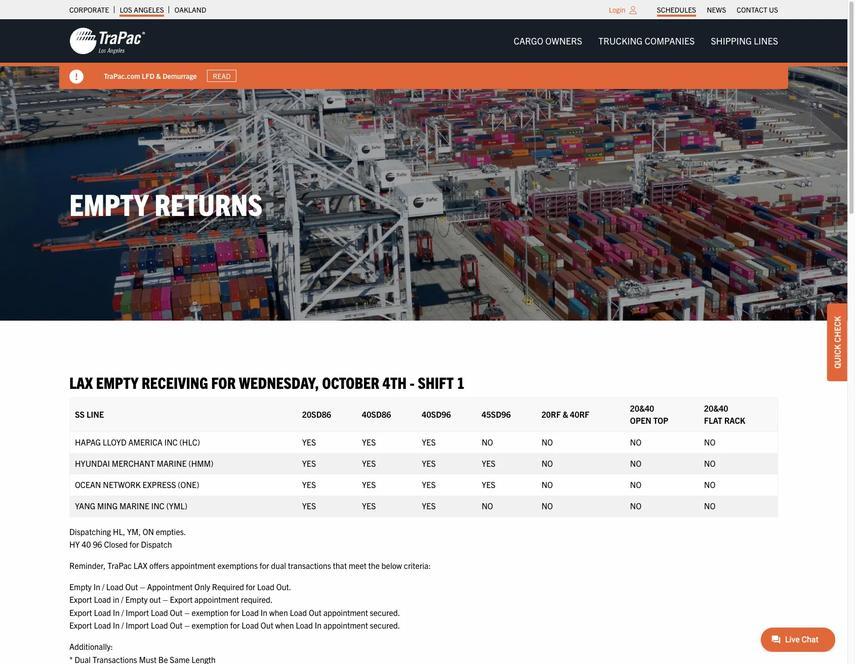 Task type: describe. For each thing, give the bounding box(es) containing it.
october
[[322, 373, 379, 393]]

hyundai merchant marine (hmm)
[[75, 459, 213, 469]]

0 vertical spatial lax
[[69, 373, 93, 393]]

required
[[212, 582, 244, 592]]

the
[[368, 561, 380, 571]]

top
[[653, 416, 669, 426]]

menu bar containing cargo owners
[[506, 31, 786, 51]]

2 vertical spatial empty
[[125, 595, 148, 605]]

20rf
[[542, 410, 561, 420]]

hl,
[[113, 527, 125, 537]]

trapac.com
[[104, 71, 140, 80]]

reminder, trapac lax offers appointment exemptions for dual transactions that meet the below criteria:
[[69, 561, 431, 571]]

corporate
[[69, 5, 109, 14]]

ss line
[[75, 410, 104, 420]]

only
[[195, 582, 210, 592]]

shipping
[[711, 35, 752, 47]]

schedules link
[[657, 3, 696, 17]]

20&40 for open
[[630, 404, 654, 414]]

trapac.com lfd & demurrage
[[104, 71, 197, 80]]

hyundai
[[75, 459, 110, 469]]

yang
[[75, 501, 95, 511]]

ss
[[75, 410, 85, 420]]

quick
[[833, 345, 843, 369]]

empty for empty in / load out – appointment only required for load out. export load in / empty out – export appointment required. export load in / import load out – exemption for load in when load out appointment secured. export load in / import load out – exemption for load out when load in appointment secured.
[[69, 582, 92, 592]]

trapac
[[107, 561, 132, 571]]

96
[[93, 540, 102, 550]]

wednesday,
[[239, 373, 319, 393]]

empty in / load out – appointment only required for load out. export load in / empty out – export appointment required. export load in / import load out – exemption for load in when load out appointment secured. export load in / import load out – exemption for load out when load in appointment secured.
[[69, 582, 400, 631]]

(hlc)
[[180, 437, 200, 448]]

lax empty receiving           for wednesday, october 4th              - shift 1
[[69, 373, 465, 393]]

40rf
[[570, 410, 590, 420]]

dispatching
[[69, 527, 111, 537]]

meet
[[349, 561, 367, 571]]

rack
[[724, 416, 746, 426]]

20sd86
[[302, 410, 331, 420]]

appointment
[[147, 582, 193, 592]]

yang ming marine inc (yml)
[[75, 501, 187, 511]]

out.
[[276, 582, 291, 592]]

hapag
[[75, 437, 101, 448]]

ming
[[97, 501, 118, 511]]

returns
[[155, 185, 263, 222]]

quick check
[[833, 316, 843, 369]]

open
[[630, 416, 652, 426]]

1 vertical spatial lax
[[134, 561, 148, 571]]

1 import from the top
[[126, 608, 149, 618]]

lines
[[754, 35, 778, 47]]

marine for merchant
[[157, 459, 187, 469]]

ym,
[[127, 527, 141, 537]]

menu bar containing schedules
[[652, 3, 784, 17]]

banner containing cargo owners
[[0, 19, 855, 89]]

for inside dispatching hl, ym, on empties. hy 40 96 closed for dispatch
[[130, 540, 139, 550]]

below
[[382, 561, 402, 571]]

empty for empty returns
[[69, 185, 149, 222]]

2 secured. from the top
[[370, 621, 400, 631]]

inc for (hlc)
[[164, 437, 178, 448]]

schedules
[[657, 5, 696, 14]]

cargo owners link
[[506, 31, 590, 51]]

network
[[103, 480, 141, 490]]

us
[[769, 5, 778, 14]]

los angeles link
[[120, 3, 164, 17]]

2 exemption from the top
[[192, 621, 228, 631]]

45sd96
[[482, 410, 511, 420]]

trucking companies
[[599, 35, 695, 47]]

empties.
[[156, 527, 186, 537]]

dual
[[271, 561, 286, 571]]

2 import from the top
[[126, 621, 149, 631]]

20rf & 40rf
[[542, 410, 590, 420]]

reminder,
[[69, 561, 106, 571]]

trucking
[[599, 35, 643, 47]]

cargo owners
[[514, 35, 582, 47]]

los angeles image
[[69, 27, 145, 55]]

for
[[211, 373, 236, 393]]

express
[[143, 480, 176, 490]]

contact
[[737, 5, 768, 14]]

40
[[82, 540, 91, 550]]

empty
[[96, 373, 138, 393]]

inc for (yml)
[[151, 501, 165, 511]]

cargo
[[514, 35, 543, 47]]

shift
[[418, 373, 454, 393]]

receiving
[[142, 373, 208, 393]]

40sd86
[[362, 410, 391, 420]]

solid image
[[69, 70, 84, 84]]

1
[[457, 373, 465, 393]]

required.
[[241, 595, 273, 605]]

20&40 flat rack
[[704, 404, 746, 426]]

marine for ming
[[119, 501, 149, 511]]

in
[[113, 595, 119, 605]]

-
[[410, 373, 415, 393]]



Task type: vqa. For each thing, say whether or not it's contained in the screenshot.
Shipping
yes



Task type: locate. For each thing, give the bounding box(es) containing it.
marine up express
[[157, 459, 187, 469]]

0 vertical spatial when
[[269, 608, 288, 618]]

0 vertical spatial exemption
[[192, 608, 228, 618]]

login link
[[609, 5, 626, 14]]

exemptions
[[217, 561, 258, 571]]

empty returns
[[69, 185, 263, 222]]

lfd
[[142, 71, 155, 80]]

oakland link
[[175, 3, 206, 17]]

out
[[125, 582, 138, 592], [170, 608, 183, 618], [309, 608, 322, 618], [170, 621, 183, 631], [261, 621, 273, 631]]

1 horizontal spatial &
[[563, 410, 568, 420]]

1 vertical spatial &
[[563, 410, 568, 420]]

companies
[[645, 35, 695, 47]]

4th
[[383, 373, 407, 393]]

1 vertical spatial empty
[[69, 582, 92, 592]]

marine
[[157, 459, 187, 469], [119, 501, 149, 511]]

0 horizontal spatial marine
[[119, 501, 149, 511]]

1 vertical spatial when
[[275, 621, 294, 631]]

when down out.
[[275, 621, 294, 631]]

menu bar down light "icon" at top
[[506, 31, 786, 51]]

check
[[833, 316, 843, 343]]

appointment
[[171, 561, 216, 571], [194, 595, 239, 605], [323, 608, 368, 618], [323, 621, 368, 631]]

& right lfd
[[156, 71, 161, 80]]

merchant
[[112, 459, 155, 469]]

read
[[213, 71, 231, 81]]

1 vertical spatial marine
[[119, 501, 149, 511]]

login
[[609, 5, 626, 14]]

20&40 up flat
[[704, 404, 728, 414]]

marine down ocean network express (one)
[[119, 501, 149, 511]]

contact us
[[737, 5, 778, 14]]

menu bar up shipping
[[652, 3, 784, 17]]

&
[[156, 71, 161, 80], [563, 410, 568, 420]]

20&40
[[630, 404, 654, 414], [704, 404, 728, 414]]

40sd96
[[422, 410, 451, 420]]

read link
[[207, 70, 237, 82]]

1 20&40 from the left
[[630, 404, 654, 414]]

criteria:
[[404, 561, 431, 571]]

when down "required."
[[269, 608, 288, 618]]

0 vertical spatial secured.
[[370, 608, 400, 618]]

lax
[[69, 373, 93, 393], [134, 561, 148, 571]]

news link
[[707, 3, 726, 17]]

0 horizontal spatial 20&40
[[630, 404, 654, 414]]

dispatch
[[141, 540, 172, 550]]

0 vertical spatial inc
[[164, 437, 178, 448]]

import
[[126, 608, 149, 618], [126, 621, 149, 631]]

out
[[149, 595, 161, 605]]

1 horizontal spatial marine
[[157, 459, 187, 469]]

owners
[[546, 35, 582, 47]]

lax left offers
[[134, 561, 148, 571]]

transactions
[[288, 561, 331, 571]]

1 vertical spatial secured.
[[370, 621, 400, 631]]

2 20&40 from the left
[[704, 404, 728, 414]]

inc left (hlc)
[[164, 437, 178, 448]]

los
[[120, 5, 132, 14]]

0 vertical spatial empty
[[69, 185, 149, 222]]

demurrage
[[163, 71, 197, 80]]

menu bar
[[652, 3, 784, 17], [506, 31, 786, 51]]

1 horizontal spatial 20&40
[[704, 404, 728, 414]]

closed
[[104, 540, 128, 550]]

that
[[333, 561, 347, 571]]

flat
[[704, 416, 723, 426]]

quick check link
[[827, 304, 848, 381]]

empty
[[69, 185, 149, 222], [69, 582, 92, 592], [125, 595, 148, 605]]

lax up ss
[[69, 373, 93, 393]]

20&40 for flat
[[704, 404, 728, 414]]

20&40 open top
[[630, 404, 669, 426]]

1 vertical spatial import
[[126, 621, 149, 631]]

0 vertical spatial &
[[156, 71, 161, 80]]

trucking companies link
[[590, 31, 703, 51]]

los angeles
[[120, 5, 164, 14]]

& left '40rf'
[[563, 410, 568, 420]]

0 vertical spatial menu bar
[[652, 3, 784, 17]]

(yml)
[[166, 501, 187, 511]]

1 vertical spatial exemption
[[192, 621, 228, 631]]

inc left (yml) at the bottom left of page
[[151, 501, 165, 511]]

1 exemption from the top
[[192, 608, 228, 618]]

additionally:
[[69, 642, 113, 652]]

offers
[[149, 561, 169, 571]]

banner
[[0, 19, 855, 89]]

1 vertical spatial inc
[[151, 501, 165, 511]]

line
[[87, 410, 104, 420]]

20&40 up open
[[630, 404, 654, 414]]

exemption
[[192, 608, 228, 618], [192, 621, 228, 631]]

inc
[[164, 437, 178, 448], [151, 501, 165, 511]]

shipping lines
[[711, 35, 778, 47]]

ocean network express (one)
[[75, 480, 199, 490]]

for
[[130, 540, 139, 550], [260, 561, 269, 571], [246, 582, 255, 592], [230, 608, 240, 618], [230, 621, 240, 631]]

when
[[269, 608, 288, 618], [275, 621, 294, 631]]

20&40 inside the 20&40 flat rack
[[704, 404, 728, 414]]

1 secured. from the top
[[370, 608, 400, 618]]

dispatching hl, ym, on empties. hy 40 96 closed for dispatch
[[69, 527, 186, 550]]

1 vertical spatial menu bar
[[506, 31, 786, 51]]

on
[[143, 527, 154, 537]]

20&40 inside 20&40 open top
[[630, 404, 654, 414]]

lloyd
[[103, 437, 126, 448]]

1 horizontal spatial lax
[[134, 561, 148, 571]]

contact us link
[[737, 3, 778, 17]]

light image
[[630, 6, 637, 14]]

angeles
[[134, 5, 164, 14]]

hy
[[69, 540, 80, 550]]

hapag lloyd america inc (hlc)
[[75, 437, 200, 448]]

0 vertical spatial marine
[[157, 459, 187, 469]]

corporate link
[[69, 3, 109, 17]]

shipping lines link
[[703, 31, 786, 51]]

export
[[69, 595, 92, 605], [170, 595, 193, 605], [69, 608, 92, 618], [69, 621, 92, 631]]

0 horizontal spatial lax
[[69, 373, 93, 393]]

america
[[128, 437, 163, 448]]

in
[[94, 582, 100, 592], [113, 608, 120, 618], [261, 608, 267, 618], [113, 621, 120, 631], [315, 621, 322, 631]]

0 horizontal spatial &
[[156, 71, 161, 80]]

0 vertical spatial import
[[126, 608, 149, 618]]



